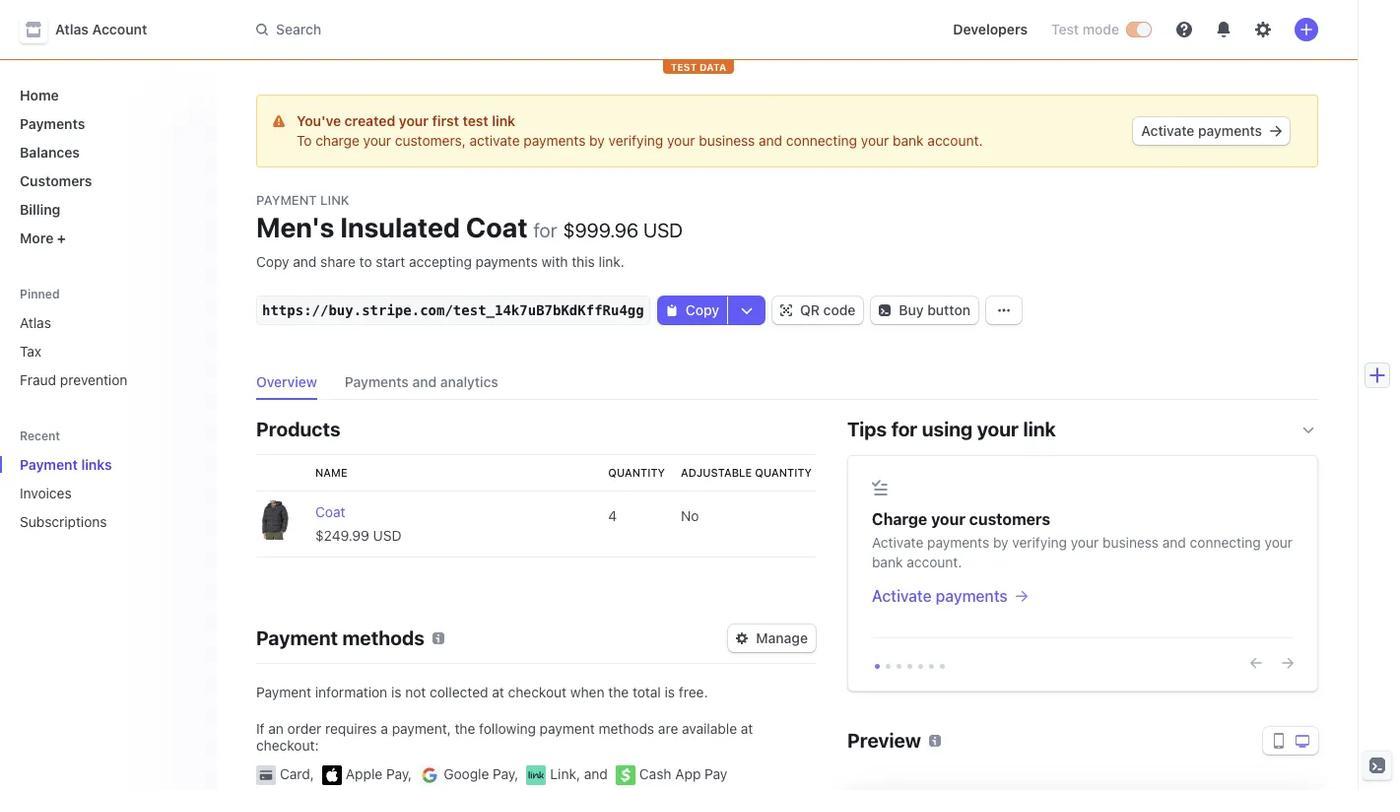 Task type: describe. For each thing, give the bounding box(es) containing it.
payment link men's insulated coat for $999.96 usd
[[256, 192, 683, 243]]

accepting
[[409, 253, 472, 270]]

if an order requires a payment, the following payment methods are available at checkout:
[[256, 721, 754, 754]]

2 is from the left
[[665, 684, 675, 701]]

mode
[[1083, 21, 1120, 37]]

cash app pay
[[640, 766, 728, 783]]

1 vertical spatial link
[[550, 766, 577, 783]]

4 , from the left
[[577, 766, 581, 783]]

activate for activate payments link to the top
[[1142, 122, 1195, 139]]

1 , from the left
[[310, 766, 314, 783]]

tax link
[[12, 335, 201, 368]]

checkout:
[[256, 737, 319, 754]]

payments inside charge your customers activate payments by verifying your business and connecting your bank account.
[[928, 534, 990, 551]]

following
[[479, 721, 536, 737]]

payment information is not collected at checkout when the total is free.
[[256, 684, 708, 701]]

free.
[[679, 684, 708, 701]]

more +
[[20, 230, 66, 246]]

activate
[[470, 132, 520, 149]]

overview button
[[256, 369, 329, 400]]

link inside the payment link men's insulated coat for $999.96 usd
[[321, 192, 350, 208]]

adjustable
[[681, 466, 752, 479]]

for inside the payment link men's insulated coat for $999.96 usd
[[534, 219, 557, 242]]

https://buy.stripe.com/test_14k7ub7bkdkffru4gg button
[[262, 301, 644, 320]]

3 pay from the left
[[705, 766, 728, 783]]

1 horizontal spatial the
[[609, 684, 629, 701]]

activate payments for the bottom activate payments link
[[872, 588, 1008, 605]]

an
[[268, 721, 284, 737]]

invoices link
[[12, 477, 174, 510]]

when
[[571, 684, 605, 701]]

svg image for activate payments
[[1271, 125, 1283, 137]]

0 horizontal spatial methods
[[343, 627, 425, 650]]

business inside you've created your first test link to charge your customers, activate payments by verifying your business and connecting your bank account.
[[699, 132, 755, 149]]

order
[[288, 721, 322, 737]]

overview
[[256, 374, 317, 390]]

buy button button
[[872, 297, 979, 324]]

you've
[[297, 112, 341, 129]]

recent
[[20, 429, 60, 444]]

1 horizontal spatial for
[[892, 418, 918, 441]]

0 vertical spatial at
[[492, 684, 505, 701]]

fraud prevention
[[20, 372, 128, 388]]

payment,
[[392, 721, 451, 737]]

start
[[376, 253, 405, 270]]

svg image for manage
[[737, 633, 749, 645]]

verifying inside charge your customers activate payments by verifying your business and connecting your bank account.
[[1013, 534, 1068, 551]]

apple
[[346, 766, 383, 783]]

pay for google pay
[[493, 766, 515, 783]]

activate payments for activate payments link to the top
[[1142, 122, 1263, 139]]

core navigation links element
[[12, 79, 201, 254]]

fraud prevention link
[[12, 364, 201, 396]]

charge
[[872, 511, 928, 528]]

share
[[321, 253, 356, 270]]

Search search field
[[244, 11, 800, 48]]

copy and share to start accepting payments with this link.
[[256, 253, 625, 270]]

available
[[682, 721, 737, 737]]

information
[[315, 684, 388, 701]]

copy for copy
[[686, 302, 720, 318]]

more
[[20, 230, 54, 246]]

google pay ,
[[444, 766, 519, 783]]

by inside charge your customers activate payments by verifying your business and connecting your bank account.
[[994, 534, 1009, 551]]

account. inside you've created your first test link to charge your customers, activate payments by verifying your business and connecting your bank account.
[[928, 132, 983, 149]]

usd inside coat $249.99 usd
[[373, 527, 402, 544]]

with
[[542, 253, 568, 270]]

card
[[280, 766, 310, 783]]

usd inside the payment link men's insulated coat for $999.96 usd
[[644, 219, 683, 242]]

atlas account button
[[20, 16, 167, 43]]

copy button
[[658, 297, 728, 324]]

payment for payment methods
[[256, 627, 338, 650]]

balances link
[[12, 136, 201, 169]]

link inside you've created your first test link to charge your customers, activate payments by verifying your business and connecting your bank account.
[[492, 112, 516, 129]]

qr code
[[801, 302, 856, 318]]

payments for payments
[[20, 115, 85, 132]]

developers link
[[946, 14, 1036, 45]]

charge your customers activate payments by verifying your business and connecting your bank account.
[[872, 511, 1293, 571]]

payments inside you've created your first test link to charge your customers, activate payments by verifying your business and connecting your bank account.
[[524, 132, 586, 149]]

billing
[[20, 201, 60, 218]]

0 vertical spatial activate payments link
[[1134, 117, 1290, 145]]

1 horizontal spatial link
[[1024, 418, 1057, 441]]

pay for apple pay
[[386, 766, 408, 783]]

customers,
[[395, 132, 466, 149]]

activate for the bottom activate payments link
[[872, 588, 932, 605]]

google
[[444, 766, 489, 783]]

recent element
[[0, 449, 217, 538]]

account. inside charge your customers activate payments by verifying your business and connecting your bank account.
[[907, 554, 962, 571]]

requires
[[325, 721, 377, 737]]

tab list containing overview
[[256, 369, 1319, 400]]

are
[[658, 721, 679, 737]]

products
[[256, 418, 341, 441]]

test
[[671, 61, 697, 73]]

manage link
[[729, 625, 816, 653]]

payment for payment information is not collected at checkout when the total is free.
[[256, 684, 312, 701]]

link , and
[[550, 766, 608, 783]]

bank inside charge your customers activate payments by verifying your business and connecting your bank account.
[[872, 554, 903, 571]]

insulated
[[340, 211, 460, 243]]

app
[[676, 766, 701, 783]]

test mode
[[1052, 21, 1120, 37]]

qr code button
[[773, 297, 864, 324]]

test data
[[671, 61, 727, 73]]

settings image
[[1256, 22, 1272, 37]]

test
[[1052, 21, 1080, 37]]

atlas for atlas
[[20, 314, 51, 331]]

1 is from the left
[[391, 684, 402, 701]]

collected
[[430, 684, 488, 701]]

tips for using your link
[[848, 418, 1057, 441]]

at inside if an order requires a payment, the following payment methods are available at checkout:
[[741, 721, 754, 737]]

1 vertical spatial activate payments link
[[872, 585, 1294, 608]]

atlas link
[[12, 307, 201, 339]]

preview
[[848, 729, 922, 752]]

recent navigation links element
[[0, 428, 217, 538]]

2 quantity from the left
[[755, 466, 812, 479]]

qr
[[801, 302, 820, 318]]

payment links link
[[12, 449, 174, 481]]



Task type: locate. For each thing, give the bounding box(es) containing it.
the left total at the bottom left
[[609, 684, 629, 701]]

0 horizontal spatial atlas
[[20, 314, 51, 331]]

notifications image
[[1216, 22, 1232, 37]]

usd right $999.96
[[644, 219, 683, 242]]

pinned element
[[12, 307, 201, 396]]

you've created your first test link to charge your customers, activate payments by verifying your business and connecting your bank account.
[[297, 112, 983, 149]]

payment up 'men's' at the top of page
[[256, 192, 317, 208]]

manage
[[757, 630, 808, 647]]

link up 'men's' at the top of page
[[321, 192, 350, 208]]

0 horizontal spatial quantity
[[609, 466, 665, 479]]

0 horizontal spatial business
[[699, 132, 755, 149]]

payment methods
[[256, 627, 425, 650]]

svg image inside buy button button
[[880, 305, 892, 317]]

business inside charge your customers activate payments by verifying your business and connecting your bank account.
[[1103, 534, 1159, 551]]

usd
[[644, 219, 683, 242], [373, 527, 402, 544]]

link right using
[[1024, 418, 1057, 441]]

methods up information
[[343, 627, 425, 650]]

0 horizontal spatial by
[[590, 132, 605, 149]]

0 vertical spatial for
[[534, 219, 557, 242]]

4
[[609, 508, 617, 524]]

0 vertical spatial link
[[492, 112, 516, 129]]

svg image
[[741, 305, 753, 317], [781, 305, 793, 317], [737, 633, 749, 645]]

0 vertical spatial bank
[[893, 132, 924, 149]]

coat inside coat $249.99 usd
[[315, 504, 346, 521]]

atlas inside 'link'
[[20, 314, 51, 331]]

0 vertical spatial business
[[699, 132, 755, 149]]

payments for payments and analytics
[[345, 374, 409, 390]]

link up activate
[[492, 112, 516, 129]]

cash
[[640, 766, 672, 783]]

, down if an order requires a payment, the following payment methods are available at checkout:
[[515, 766, 519, 783]]

pinned
[[20, 287, 60, 302]]

0 horizontal spatial usd
[[373, 527, 402, 544]]

1 horizontal spatial activate payments
[[1142, 122, 1263, 139]]

1 vertical spatial link
[[1024, 418, 1057, 441]]

1 vertical spatial business
[[1103, 534, 1159, 551]]

0 vertical spatial coat
[[466, 211, 528, 243]]

payments inside core navigation links element
[[20, 115, 85, 132]]

svg image for qr code
[[781, 305, 793, 317]]

0 vertical spatial activate payments
[[1142, 122, 1263, 139]]

0 horizontal spatial for
[[534, 219, 557, 242]]

2 pay from the left
[[493, 766, 515, 783]]

home link
[[12, 79, 201, 111]]

payment up invoices
[[20, 456, 78, 473]]

atlas down pinned
[[20, 314, 51, 331]]

copy for copy and share to start accepting payments with this link.
[[256, 253, 289, 270]]

,
[[310, 766, 314, 783], [408, 766, 412, 783], [515, 766, 519, 783], [577, 766, 581, 783]]

0 horizontal spatial link
[[492, 112, 516, 129]]

0 horizontal spatial coat
[[315, 504, 346, 521]]

1 horizontal spatial link
[[550, 766, 577, 783]]

1 vertical spatial payments
[[345, 374, 409, 390]]

payments link
[[12, 107, 201, 140]]

men's
[[256, 211, 335, 243]]

2 , from the left
[[408, 766, 412, 783]]

copy
[[256, 253, 289, 270], [686, 302, 720, 318]]

invoices
[[20, 485, 72, 502]]

1 horizontal spatial business
[[1103, 534, 1159, 551]]

0 vertical spatial connecting
[[787, 132, 858, 149]]

1 horizontal spatial usd
[[644, 219, 683, 242]]

3 , from the left
[[515, 766, 519, 783]]

1 horizontal spatial by
[[994, 534, 1009, 551]]

name
[[315, 466, 348, 479]]

1 horizontal spatial methods
[[599, 721, 655, 737]]

1 vertical spatial by
[[994, 534, 1009, 551]]

0 horizontal spatial pay
[[386, 766, 408, 783]]

pay
[[386, 766, 408, 783], [493, 766, 515, 783], [705, 766, 728, 783]]

quantity right adjustable
[[755, 466, 812, 479]]

1 horizontal spatial pay
[[493, 766, 515, 783]]

coat up accepting
[[466, 211, 528, 243]]

$999.96
[[563, 219, 639, 242]]

charge
[[316, 132, 360, 149]]

payment
[[540, 721, 595, 737]]

at right available in the bottom of the page
[[741, 721, 754, 737]]

test
[[463, 112, 489, 129]]

subscriptions
[[20, 514, 107, 530]]

, down payment
[[577, 766, 581, 783]]

1 pay from the left
[[386, 766, 408, 783]]

payments up balances
[[20, 115, 85, 132]]

copy inside copy button
[[686, 302, 720, 318]]

verifying up $999.96
[[609, 132, 664, 149]]

1 horizontal spatial copy
[[686, 302, 720, 318]]

pay down if an order requires a payment, the following payment methods are available at checkout:
[[493, 766, 515, 783]]

methods
[[343, 627, 425, 650], [599, 721, 655, 737]]

is right total at the bottom left
[[665, 684, 675, 701]]

at up following
[[492, 684, 505, 701]]

payment up an
[[256, 684, 312, 701]]

0 vertical spatial payments
[[20, 115, 85, 132]]

quantity
[[609, 466, 665, 479], [755, 466, 812, 479]]

1 vertical spatial activate
[[872, 534, 924, 551]]

card ,
[[280, 766, 314, 783]]

payment links
[[20, 456, 112, 473]]

1 vertical spatial at
[[741, 721, 754, 737]]

payment for payment link men's insulated coat for $999.96 usd
[[256, 192, 317, 208]]

methods left are
[[599, 721, 655, 737]]

payment inside the payment link men's insulated coat for $999.96 usd
[[256, 192, 317, 208]]

no
[[681, 508, 699, 524]]

for right tips
[[892, 418, 918, 441]]

svg image inside the qr code button
[[781, 305, 793, 317]]

coat $249.99 usd
[[315, 504, 402, 544]]

0 vertical spatial account.
[[928, 132, 983, 149]]

0 vertical spatial atlas
[[55, 21, 89, 37]]

2 horizontal spatial pay
[[705, 766, 728, 783]]

atlas left account
[[55, 21, 89, 37]]

1 vertical spatial connecting
[[1191, 534, 1262, 551]]

connecting inside you've created your first test link to charge your customers, activate payments by verifying your business and connecting your bank account.
[[787, 132, 858, 149]]

verifying inside you've created your first test link to charge your customers, activate payments by verifying your business and connecting your bank account.
[[609, 132, 664, 149]]

svg image right copy button
[[741, 305, 753, 317]]

link
[[321, 192, 350, 208], [550, 766, 577, 783]]

1 vertical spatial coat
[[315, 504, 346, 521]]

tips
[[848, 418, 887, 441]]

atlas for atlas account
[[55, 21, 89, 37]]

1 vertical spatial account.
[[907, 554, 962, 571]]

payment inside recent element
[[20, 456, 78, 473]]

pay right the app
[[705, 766, 728, 783]]

button
[[928, 302, 971, 318]]

svg image inside copy button
[[666, 305, 678, 317]]

fraud
[[20, 372, 56, 388]]

payment for payment links
[[20, 456, 78, 473]]

0 horizontal spatial payments
[[20, 115, 85, 132]]

svg image for copy
[[666, 305, 678, 317]]

tab list
[[256, 369, 1319, 400]]

coat up the $249.99
[[315, 504, 346, 521]]

prevention
[[60, 372, 128, 388]]

, right the apple
[[408, 766, 412, 783]]

quantity up 4
[[609, 466, 665, 479]]

if
[[256, 721, 265, 737]]

checkout
[[508, 684, 567, 701]]

total
[[633, 684, 661, 701]]

2 vertical spatial activate
[[872, 588, 932, 605]]

the down collected
[[455, 721, 476, 737]]

1 vertical spatial bank
[[872, 554, 903, 571]]

, down checkout:
[[310, 766, 314, 783]]

is
[[391, 684, 402, 701], [665, 684, 675, 701]]

0 horizontal spatial at
[[492, 684, 505, 701]]

0 horizontal spatial connecting
[[787, 132, 858, 149]]

is left not
[[391, 684, 402, 701]]

by
[[590, 132, 605, 149], [994, 534, 1009, 551]]

1 vertical spatial atlas
[[20, 314, 51, 331]]

0 vertical spatial verifying
[[609, 132, 664, 149]]

0 horizontal spatial link
[[321, 192, 350, 208]]

0 vertical spatial by
[[590, 132, 605, 149]]

code
[[824, 302, 856, 318]]

by down customers
[[994, 534, 1009, 551]]

payment up information
[[256, 627, 338, 650]]

link.
[[599, 253, 625, 270]]

payments and analytics button
[[345, 369, 510, 400]]

payments inside button
[[345, 374, 409, 390]]

svg image inside the manage 'link'
[[737, 633, 749, 645]]

https://buy.stripe.com/test_14k7ub7bkdkffru4gg
[[262, 303, 644, 318]]

first
[[432, 112, 459, 129]]

atlas inside button
[[55, 21, 89, 37]]

0 vertical spatial link
[[321, 192, 350, 208]]

and inside you've created your first test link to charge your customers, activate payments by verifying your business and connecting your bank account.
[[759, 132, 783, 149]]

1 vertical spatial verifying
[[1013, 534, 1068, 551]]

1 horizontal spatial at
[[741, 721, 754, 737]]

1 horizontal spatial quantity
[[755, 466, 812, 479]]

connecting inside charge your customers activate payments by verifying your business and connecting your bank account.
[[1191, 534, 1262, 551]]

0 horizontal spatial copy
[[256, 253, 289, 270]]

usd right the $249.99
[[373, 527, 402, 544]]

connecting
[[787, 132, 858, 149], [1191, 534, 1262, 551]]

link down payment
[[550, 766, 577, 783]]

bank inside you've created your first test link to charge your customers, activate payments by verifying your business and connecting your bank account.
[[893, 132, 924, 149]]

account
[[92, 21, 147, 37]]

payment
[[256, 192, 317, 208], [20, 456, 78, 473], [256, 627, 338, 650], [256, 684, 312, 701]]

0 vertical spatial usd
[[644, 219, 683, 242]]

created
[[345, 112, 396, 129]]

subscriptions link
[[12, 506, 174, 538]]

1 quantity from the left
[[609, 466, 665, 479]]

help image
[[1177, 22, 1193, 37]]

search
[[276, 21, 322, 37]]

developers
[[954, 21, 1028, 37]]

atlas
[[55, 21, 89, 37], [20, 314, 51, 331]]

1 horizontal spatial connecting
[[1191, 534, 1262, 551]]

data
[[700, 61, 727, 73]]

not
[[405, 684, 426, 701]]

verifying down customers
[[1013, 534, 1068, 551]]

coat
[[466, 211, 528, 243], [315, 504, 346, 521]]

1 vertical spatial usd
[[373, 527, 402, 544]]

+
[[57, 230, 66, 246]]

at
[[492, 684, 505, 701], [741, 721, 754, 737]]

1 horizontal spatial is
[[665, 684, 675, 701]]

buy button
[[899, 302, 971, 318]]

0 horizontal spatial the
[[455, 721, 476, 737]]

to
[[359, 253, 372, 270]]

the inside if an order requires a payment, the following payment methods are available at checkout:
[[455, 721, 476, 737]]

svg image
[[1271, 125, 1283, 137], [666, 305, 678, 317], [880, 305, 892, 317], [999, 305, 1010, 317]]

a
[[381, 721, 388, 737]]

billing link
[[12, 193, 201, 226]]

0 horizontal spatial activate payments
[[872, 588, 1008, 605]]

1 horizontal spatial payments
[[345, 374, 409, 390]]

for up the with
[[534, 219, 557, 242]]

the
[[609, 684, 629, 701], [455, 721, 476, 737]]

coat inside the payment link men's insulated coat for $999.96 usd
[[466, 211, 528, 243]]

1 vertical spatial copy
[[686, 302, 720, 318]]

0 vertical spatial the
[[609, 684, 629, 701]]

svg image for buy button
[[880, 305, 892, 317]]

links
[[81, 456, 112, 473]]

methods inside if an order requires a payment, the following payment methods are available at checkout:
[[599, 721, 655, 737]]

analytics
[[440, 374, 499, 390]]

svg image inside activate payments link
[[1271, 125, 1283, 137]]

svg image left qr
[[781, 305, 793, 317]]

to
[[297, 132, 312, 149]]

customers link
[[12, 165, 201, 197]]

tax
[[20, 343, 41, 360]]

for
[[534, 219, 557, 242], [892, 418, 918, 441]]

customers
[[970, 511, 1051, 528]]

0 vertical spatial copy
[[256, 253, 289, 270]]

0 horizontal spatial is
[[391, 684, 402, 701]]

0 horizontal spatial verifying
[[609, 132, 664, 149]]

pinned navigation links element
[[12, 286, 201, 396]]

activate inside charge your customers activate payments by verifying your business and connecting your bank account.
[[872, 534, 924, 551]]

1 horizontal spatial coat
[[466, 211, 528, 243]]

link
[[492, 112, 516, 129], [1024, 418, 1057, 441]]

1 vertical spatial the
[[455, 721, 476, 737]]

0 vertical spatial methods
[[343, 627, 425, 650]]

1 horizontal spatial verifying
[[1013, 534, 1068, 551]]

by up $999.96
[[590, 132, 605, 149]]

this
[[572, 253, 595, 270]]

your
[[399, 112, 429, 129], [363, 132, 391, 149], [667, 132, 695, 149], [861, 132, 890, 149], [978, 418, 1019, 441], [932, 511, 966, 528], [1071, 534, 1099, 551], [1265, 534, 1293, 551]]

buy
[[899, 302, 924, 318]]

Search text field
[[244, 11, 800, 48]]

apple pay ,
[[346, 766, 412, 783]]

1 vertical spatial for
[[892, 418, 918, 441]]

and inside charge your customers activate payments by verifying your business and connecting your bank account.
[[1163, 534, 1187, 551]]

payments and analytics
[[345, 374, 499, 390]]

and inside button
[[413, 374, 437, 390]]

svg image left the manage
[[737, 633, 749, 645]]

atlas account
[[55, 21, 147, 37]]

1 horizontal spatial atlas
[[55, 21, 89, 37]]

customers
[[20, 173, 92, 189]]

1 vertical spatial activate payments
[[872, 588, 1008, 605]]

1 vertical spatial methods
[[599, 721, 655, 737]]

using
[[922, 418, 973, 441]]

0 vertical spatial activate
[[1142, 122, 1195, 139]]

pay right the apple
[[386, 766, 408, 783]]

payments right overview button
[[345, 374, 409, 390]]

by inside you've created your first test link to charge your customers, activate payments by verifying your business and connecting your bank account.
[[590, 132, 605, 149]]



Task type: vqa. For each thing, say whether or not it's contained in the screenshot.
connecting within You've created your first test link To charge your customers, activate payments by verifying your business and connecting your bank account.
yes



